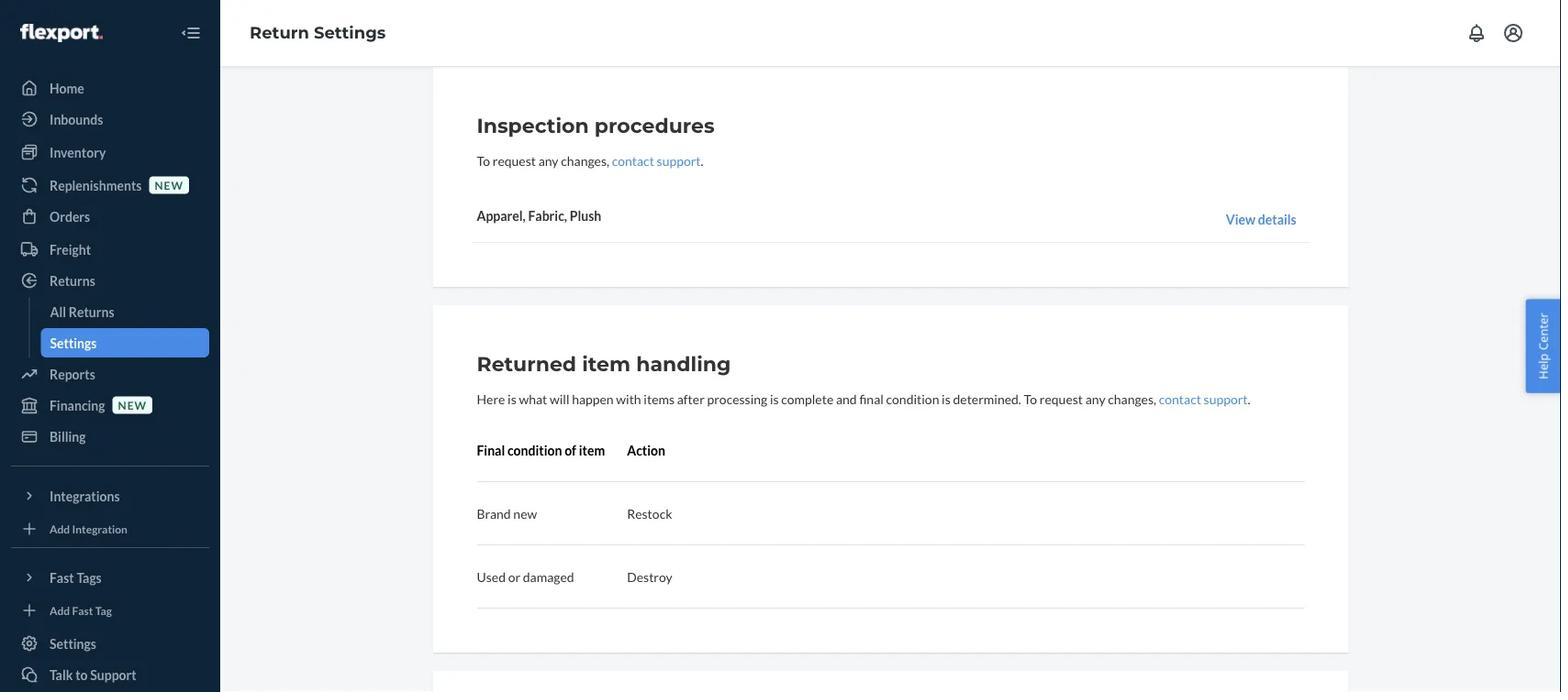 Task type: locate. For each thing, give the bounding box(es) containing it.
1 vertical spatial contact
[[1159, 391, 1201, 407]]

integrations button
[[11, 482, 209, 511]]

after
[[677, 391, 705, 407]]

fast left tags
[[50, 570, 74, 586]]

0 vertical spatial .
[[701, 153, 703, 168]]

add
[[50, 523, 70, 536], [50, 604, 70, 618]]

0 vertical spatial condition
[[886, 391, 939, 407]]

open account menu image
[[1502, 22, 1524, 44]]

2 is from the left
[[770, 391, 779, 407]]

apparel, fabric, plush
[[477, 208, 601, 223]]

help center button
[[1526, 299, 1561, 394]]

0 vertical spatial changes,
[[561, 153, 609, 168]]

1 vertical spatial .
[[1248, 391, 1251, 407]]

0 horizontal spatial contact support link
[[612, 153, 701, 168]]

1 vertical spatial new
[[118, 399, 147, 412]]

changes,
[[561, 153, 609, 168], [1108, 391, 1156, 407]]

contact support link
[[612, 153, 701, 168], [1159, 391, 1248, 407]]

add down fast tags
[[50, 604, 70, 618]]

return settings link
[[250, 23, 386, 43]]

billing link
[[11, 422, 209, 452]]

inventory link
[[11, 138, 209, 167]]

talk
[[50, 668, 73, 683]]

add fast tag link
[[11, 600, 209, 622]]

damaged
[[523, 569, 574, 585]]

new
[[155, 178, 184, 192], [118, 399, 147, 412], [513, 506, 537, 522]]

1 vertical spatial returns
[[69, 304, 114, 320]]

settings
[[314, 23, 386, 43], [50, 335, 97, 351], [50, 636, 96, 652]]

inventory
[[50, 145, 106, 160]]

new for financing
[[118, 399, 147, 412]]

1 horizontal spatial is
[[770, 391, 779, 407]]

determined.
[[953, 391, 1021, 407]]

fast left tag
[[72, 604, 93, 618]]

0 vertical spatial fast
[[50, 570, 74, 586]]

returns link
[[11, 266, 209, 296]]

new up orders link
[[155, 178, 184, 192]]

to up apparel,
[[477, 153, 490, 168]]

and
[[836, 391, 857, 407]]

.
[[701, 153, 703, 168], [1248, 391, 1251, 407]]

0 vertical spatial any
[[538, 153, 559, 168]]

add left integration at left bottom
[[50, 523, 70, 536]]

0 vertical spatial contact
[[612, 153, 654, 168]]

1 horizontal spatial request
[[1040, 391, 1083, 407]]

settings link down all returns link
[[41, 329, 209, 358]]

condition left of
[[507, 443, 562, 458]]

returns right "all"
[[69, 304, 114, 320]]

0 vertical spatial contact support link
[[612, 153, 701, 168]]

settings right return
[[314, 23, 386, 43]]

2 vertical spatial settings
[[50, 636, 96, 652]]

0 vertical spatial support
[[657, 153, 701, 168]]

0 horizontal spatial new
[[118, 399, 147, 412]]

item up happen at the left bottom of the page
[[582, 352, 631, 377]]

view details
[[1226, 212, 1297, 227]]

2 add from the top
[[50, 604, 70, 618]]

0 vertical spatial new
[[155, 178, 184, 192]]

returned item handling
[[477, 352, 731, 377]]

support
[[657, 153, 701, 168], [1204, 391, 1248, 407]]

0 horizontal spatial .
[[701, 153, 703, 168]]

plush
[[570, 208, 601, 223]]

home link
[[11, 73, 209, 103]]

all returns link
[[41, 297, 209, 327]]

request right determined.
[[1040, 391, 1083, 407]]

integrations
[[50, 489, 120, 504]]

open notifications image
[[1466, 22, 1488, 44]]

to
[[477, 153, 490, 168], [1024, 391, 1037, 407]]

1 vertical spatial request
[[1040, 391, 1083, 407]]

contact
[[612, 153, 654, 168], [1159, 391, 1201, 407]]

item
[[582, 352, 631, 377], [579, 443, 605, 458]]

settings up reports
[[50, 335, 97, 351]]

0 horizontal spatial is
[[508, 391, 517, 407]]

contact support link for returned item handling
[[1159, 391, 1248, 407]]

tag
[[95, 604, 112, 618]]

item right of
[[579, 443, 605, 458]]

1 vertical spatial item
[[579, 443, 605, 458]]

settings up to
[[50, 636, 96, 652]]

replenishments
[[50, 178, 142, 193]]

inbounds link
[[11, 105, 209, 134]]

orders link
[[11, 202, 209, 231]]

close navigation image
[[180, 22, 202, 44]]

help
[[1535, 354, 1551, 380]]

1 vertical spatial support
[[1204, 391, 1248, 407]]

1 horizontal spatial support
[[1204, 391, 1248, 407]]

1 horizontal spatial to
[[1024, 391, 1037, 407]]

1 vertical spatial contact support link
[[1159, 391, 1248, 407]]

condition right final
[[886, 391, 939, 407]]

is left what
[[508, 391, 517, 407]]

1 is from the left
[[508, 391, 517, 407]]

request down inspection
[[493, 153, 536, 168]]

1 horizontal spatial any
[[1086, 391, 1106, 407]]

0 horizontal spatial to
[[477, 153, 490, 168]]

freight link
[[11, 235, 209, 264]]

fast
[[50, 570, 74, 586], [72, 604, 93, 618]]

final
[[859, 391, 884, 407]]

new down reports link
[[118, 399, 147, 412]]

settings link up talk to support button
[[11, 630, 209, 659]]

procedures
[[595, 113, 715, 138]]

0 horizontal spatial support
[[657, 153, 701, 168]]

is
[[508, 391, 517, 407], [770, 391, 779, 407], [942, 391, 951, 407]]

is left determined.
[[942, 391, 951, 407]]

0 vertical spatial returns
[[50, 273, 95, 289]]

add inside add integration 'link'
[[50, 523, 70, 536]]

processing
[[707, 391, 767, 407]]

1 vertical spatial condition
[[507, 443, 562, 458]]

0 vertical spatial settings link
[[41, 329, 209, 358]]

or
[[508, 569, 520, 585]]

0 horizontal spatial request
[[493, 153, 536, 168]]

final
[[477, 443, 505, 458]]

to request any changes, contact support .
[[477, 153, 703, 168]]

fast inside dropdown button
[[50, 570, 74, 586]]

view
[[1226, 212, 1256, 227]]

home
[[50, 80, 84, 96]]

1 vertical spatial any
[[1086, 391, 1106, 407]]

2 vertical spatial new
[[513, 506, 537, 522]]

any
[[538, 153, 559, 168], [1086, 391, 1106, 407]]

1 horizontal spatial new
[[155, 178, 184, 192]]

to right determined.
[[1024, 391, 1037, 407]]

0 vertical spatial add
[[50, 523, 70, 536]]

request
[[493, 153, 536, 168], [1040, 391, 1083, 407]]

returns
[[50, 273, 95, 289], [69, 304, 114, 320]]

returns down freight at left
[[50, 273, 95, 289]]

is left the complete
[[770, 391, 779, 407]]

2 horizontal spatial is
[[942, 391, 951, 407]]

condition
[[886, 391, 939, 407], [507, 443, 562, 458]]

settings link
[[41, 329, 209, 358], [11, 630, 209, 659]]

0 horizontal spatial any
[[538, 153, 559, 168]]

add for add integration
[[50, 523, 70, 536]]

return
[[250, 23, 309, 43]]

1 add from the top
[[50, 523, 70, 536]]

new for replenishments
[[155, 178, 184, 192]]

inbounds
[[50, 112, 103, 127]]

1 horizontal spatial contact
[[1159, 391, 1201, 407]]

1 vertical spatial fast
[[72, 604, 93, 618]]

tags
[[77, 570, 102, 586]]

integration
[[72, 523, 128, 536]]

1 vertical spatial add
[[50, 604, 70, 618]]

new right brand
[[513, 506, 537, 522]]

apparel,
[[477, 208, 526, 223]]

1 horizontal spatial contact support link
[[1159, 391, 1248, 407]]

add inside add fast tag link
[[50, 604, 70, 618]]

support
[[90, 668, 136, 683]]

0 horizontal spatial condition
[[507, 443, 562, 458]]

1 vertical spatial to
[[1024, 391, 1037, 407]]

1 horizontal spatial changes,
[[1108, 391, 1156, 407]]



Task type: vqa. For each thing, say whether or not it's contained in the screenshot.
Settings link
yes



Task type: describe. For each thing, give the bounding box(es) containing it.
contact support link for inspection procedures
[[612, 153, 701, 168]]

happen
[[572, 391, 614, 407]]

add for add fast tag
[[50, 604, 70, 618]]

0 horizontal spatial contact
[[612, 153, 654, 168]]

0 vertical spatial item
[[582, 352, 631, 377]]

center
[[1535, 313, 1551, 351]]

all
[[50, 304, 66, 320]]

all returns
[[50, 304, 114, 320]]

details
[[1258, 212, 1297, 227]]

will
[[550, 391, 569, 407]]

0 vertical spatial to
[[477, 153, 490, 168]]

inspection
[[477, 113, 589, 138]]

1 vertical spatial changes,
[[1108, 391, 1156, 407]]

financing
[[50, 398, 105, 413]]

reports link
[[11, 360, 209, 389]]

returned
[[477, 352, 576, 377]]

1 horizontal spatial condition
[[886, 391, 939, 407]]

brand
[[477, 506, 511, 522]]

final condition of item
[[477, 443, 605, 458]]

add integration link
[[11, 519, 209, 541]]

what
[[519, 391, 547, 407]]

1 vertical spatial settings link
[[11, 630, 209, 659]]

3 is from the left
[[942, 391, 951, 407]]

view details button
[[1226, 210, 1297, 229]]

handling
[[636, 352, 731, 377]]

return settings
[[250, 23, 386, 43]]

fast tags button
[[11, 564, 209, 593]]

items
[[644, 391, 675, 407]]

used
[[477, 569, 506, 585]]

reports
[[50, 367, 95, 382]]

here is what will happen with items after processing is complete and final condition is determined. to request any changes, contact support .
[[477, 391, 1251, 407]]

1 vertical spatial settings
[[50, 335, 97, 351]]

help center
[[1535, 313, 1551, 380]]

restock
[[627, 506, 672, 522]]

brand new
[[477, 506, 537, 522]]

add integration
[[50, 523, 128, 536]]

0 vertical spatial settings
[[314, 23, 386, 43]]

destroy
[[627, 569, 673, 585]]

used or damaged
[[477, 569, 574, 585]]

orders
[[50, 209, 90, 224]]

flexport logo image
[[20, 24, 103, 42]]

with
[[616, 391, 641, 407]]

complete
[[781, 391, 834, 407]]

freight
[[50, 242, 91, 257]]

fast tags
[[50, 570, 102, 586]]

billing
[[50, 429, 86, 445]]

action
[[627, 443, 665, 458]]

0 horizontal spatial changes,
[[561, 153, 609, 168]]

talk to support
[[50, 668, 136, 683]]

talk to support button
[[11, 661, 209, 690]]

2 horizontal spatial new
[[513, 506, 537, 522]]

to
[[75, 668, 88, 683]]

here
[[477, 391, 505, 407]]

1 horizontal spatial .
[[1248, 391, 1251, 407]]

of
[[565, 443, 576, 458]]

inspection procedures
[[477, 113, 715, 138]]

add fast tag
[[50, 604, 112, 618]]

0 vertical spatial request
[[493, 153, 536, 168]]

fabric,
[[528, 208, 567, 223]]



